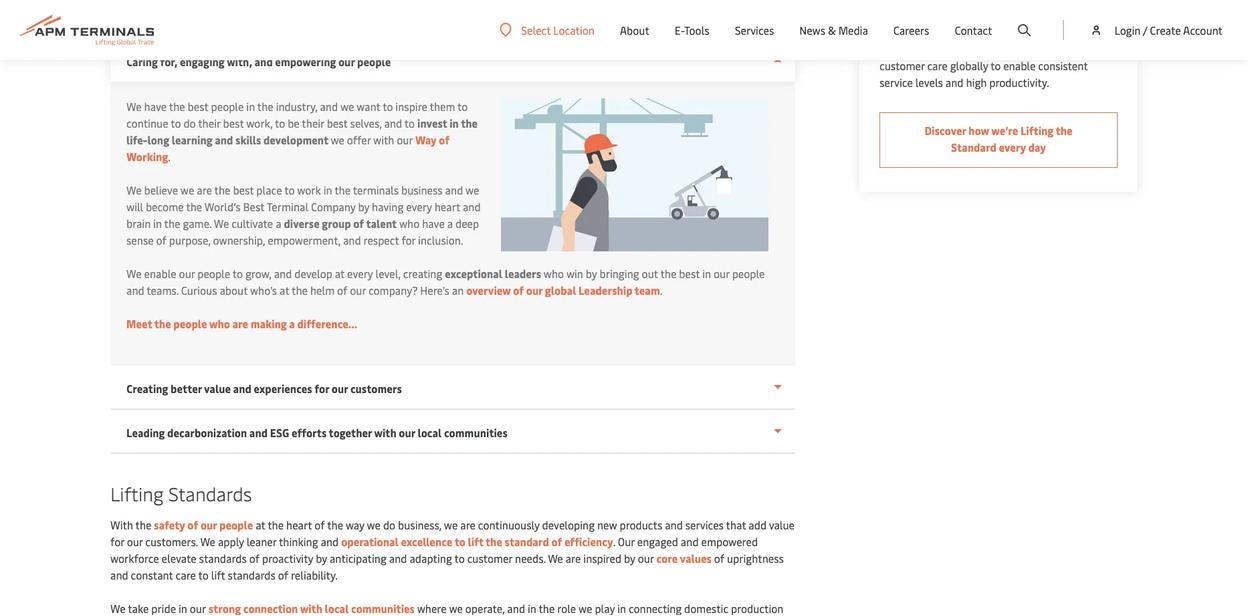 Task type: locate. For each thing, give the bounding box(es) containing it.
globally
[[951, 58, 989, 73]]

thinking
[[279, 535, 318, 550]]

and left teams.
[[126, 283, 144, 298]]

0 vertical spatial every
[[1000, 140, 1027, 155]]

standards down apply
[[199, 552, 247, 566]]

0 vertical spatial .
[[168, 149, 171, 164]]

want
[[357, 99, 381, 114]]

every down business
[[406, 199, 432, 214]]

leaders
[[505, 266, 542, 281]]

0 horizontal spatial .
[[168, 149, 171, 164]]

the right out at top right
[[661, 266, 677, 281]]

1 horizontal spatial at
[[280, 283, 289, 298]]

at up leaner
[[256, 518, 265, 533]]

and down the diverse group of talent
[[343, 233, 361, 248]]

0 horizontal spatial do
[[184, 116, 196, 131]]

their right be in the left top of the page
[[302, 116, 324, 131]]

have for the
[[144, 99, 167, 114]]

are down efficiency
[[566, 552, 581, 566]]

to up of uprightness and constant care to lift standards of reliability.
[[455, 535, 466, 550]]

learning
[[172, 133, 213, 147]]

to inside of uprightness and constant care to lift standards of reliability.
[[198, 568, 209, 583]]

of right way
[[439, 133, 450, 147]]

0 horizontal spatial value
[[204, 382, 231, 396]]

media
[[839, 23, 869, 37]]

who down about
[[209, 317, 230, 331]]

about
[[220, 283, 248, 298]]

1 horizontal spatial do
[[383, 518, 396, 533]]

to right want
[[383, 99, 393, 114]]

0 vertical spatial lift
[[468, 535, 484, 550]]

0 horizontal spatial who
[[209, 317, 230, 331]]

of inside who have a deep sense of purpose, ownership, empowerment, and respect for inclusion.
[[156, 233, 167, 248]]

1 vertical spatial care
[[176, 568, 196, 583]]

1 vertical spatial do
[[383, 518, 396, 533]]

have for a
[[422, 216, 445, 231]]

2 vertical spatial .
[[614, 535, 616, 550]]

operational
[[341, 535, 399, 550]]

value inside dropdown button
[[204, 382, 231, 396]]

work
[[297, 183, 321, 197]]

be
[[288, 116, 300, 131]]

who's
[[250, 283, 277, 298]]

at right develop
[[335, 266, 345, 281]]

1 vertical spatial for
[[315, 382, 329, 396]]

to inside . our engaged and empowered workforce elevate standards of proactivity by anticipating and adapting to customer needs. we are inspired by our
[[455, 552, 465, 566]]

&
[[829, 23, 836, 37]]

best up best
[[233, 183, 254, 197]]

uprightness
[[727, 552, 784, 566]]

creating better value and experiences for our customers
[[126, 382, 402, 396]]

are inside at the heart of the way we do business, we are continuously developing new products and services that add value for our customers. we apply leaner thinking and
[[461, 518, 476, 533]]

every inside we believe we are the best place to work in the terminals business and we will become the world's best terminal company by having every heart and brain in the game. we cultivate a
[[406, 199, 432, 214]]

1 vertical spatial customer
[[468, 552, 513, 566]]

1 horizontal spatial lifting
[[1021, 123, 1054, 138]]

who
[[400, 216, 420, 231], [544, 266, 564, 281], [209, 317, 230, 331]]

at the heart of the way we do business, we are continuously developing new products and services that add value for our customers. we apply leaner thinking and
[[110, 518, 795, 550]]

safety
[[154, 518, 185, 533]]

of inside . our engaged and empowered workforce elevate standards of proactivity by anticipating and adapting to customer needs. we are inspired by our
[[249, 552, 260, 566]]

the up leaner
[[268, 518, 284, 533]]

to up about
[[233, 266, 243, 281]]

and inside who have a deep sense of purpose, ownership, empowerment, and respect for inclusion.
[[343, 233, 361, 248]]

0 horizontal spatial for
[[110, 535, 124, 550]]

1 vertical spatial value
[[770, 518, 795, 533]]

about button
[[620, 0, 650, 60]]

empowered
[[702, 535, 758, 550]]

care up levels
[[928, 58, 948, 73]]

have inside we have the best people in the industry, and we want to inspire them to continue to do their best work, to be their best selves, and to
[[144, 99, 167, 114]]

of up thinking
[[315, 518, 325, 533]]

tools
[[685, 23, 710, 37]]

1 vertical spatial every
[[406, 199, 432, 214]]

in right out at top right
[[703, 266, 712, 281]]

1 vertical spatial lifting
[[110, 481, 164, 507]]

we
[[126, 99, 142, 114], [126, 183, 142, 197], [214, 216, 229, 231], [126, 266, 142, 281], [200, 535, 216, 550], [548, 552, 563, 566]]

a
[[276, 216, 281, 231], [448, 216, 453, 231], [289, 317, 295, 331]]

by down terminals
[[358, 199, 370, 214]]

experiences
[[254, 382, 312, 396]]

standards for elevate
[[199, 552, 247, 566]]

0 vertical spatial customer
[[880, 58, 925, 73]]

standards inside . our engaged and empowered workforce elevate standards of proactivity by anticipating and adapting to customer needs. we are inspired by our
[[199, 552, 247, 566]]

to down safety of our people link at the bottom left of page
[[198, 568, 209, 583]]

2 horizontal spatial a
[[448, 216, 453, 231]]

standards down leaner
[[228, 568, 276, 583]]

enable
[[1004, 58, 1036, 73], [144, 266, 177, 281]]

our inside at the heart of the way we do business, we are continuously developing new products and services that add value for our customers. we apply leaner thinking and
[[127, 535, 143, 550]]

of inside who win by bringing out the best in our people and teams. curious about who's at the helm of our company? here's an
[[337, 283, 348, 298]]

a down terminal
[[276, 216, 281, 231]]

decarbonization
[[167, 426, 247, 440]]

0 vertical spatial standards
[[199, 552, 247, 566]]

operational excellence to lift the standard of efficiency link
[[341, 535, 614, 550]]

and
[[1068, 41, 1085, 56], [255, 54, 273, 69], [946, 75, 964, 90], [320, 99, 338, 114], [385, 116, 402, 131], [215, 133, 233, 147], [445, 183, 463, 197], [463, 199, 481, 214], [343, 233, 361, 248], [274, 266, 292, 281], [126, 283, 144, 298], [233, 382, 252, 396], [250, 426, 268, 440], [665, 518, 683, 533], [321, 535, 339, 550], [681, 535, 699, 550], [389, 552, 407, 566], [110, 568, 128, 583]]

at
[[335, 266, 345, 281], [280, 283, 289, 298], [256, 518, 265, 533]]

1 vertical spatial at
[[280, 283, 289, 298]]

do inside we have the best people in the industry, and we want to inspire them to continue to do their best work, to be their best selves, and to
[[184, 116, 196, 131]]

1 horizontal spatial have
[[422, 216, 445, 231]]

our
[[618, 535, 635, 550]]

1 vertical spatial lift
[[211, 568, 225, 583]]

1 horizontal spatial .
[[614, 535, 616, 550]]

have inside who have a deep sense of purpose, ownership, empowerment, and respect for inclusion.
[[422, 216, 445, 231]]

of right safety
[[188, 518, 198, 533]]

of down the we enable our people to grow, and develop at every level, creating exceptional leaders
[[337, 283, 348, 298]]

. left our at the bottom
[[614, 535, 616, 550]]

best right out at top right
[[680, 266, 700, 281]]

1 vertical spatial who
[[544, 266, 564, 281]]

select location button
[[500, 22, 595, 37]]

we have the best people in the industry, and we want to inspire them to continue to do their best work, to be their best selves, and to
[[126, 99, 468, 131]]

2 vertical spatial every
[[347, 266, 373, 281]]

we left offer
[[331, 133, 345, 147]]

best up the skills
[[223, 116, 244, 131]]

0 horizontal spatial every
[[347, 266, 373, 281]]

the right meet
[[154, 317, 171, 331]]

world's
[[205, 199, 241, 214]]

we down world's
[[214, 216, 229, 231]]

0 horizontal spatial their
[[198, 116, 221, 131]]

0 vertical spatial enable
[[1004, 58, 1036, 73]]

day
[[1029, 140, 1047, 155]]

0 horizontal spatial lift
[[211, 568, 225, 583]]

adapting
[[410, 552, 452, 566]]

we offer with our
[[331, 133, 413, 147]]

at right 'who's'
[[280, 283, 289, 298]]

. right leadership
[[660, 283, 663, 298]]

for right experiences
[[315, 382, 329, 396]]

operational excellence to lift the standard of efficiency
[[341, 535, 614, 550]]

2 vertical spatial who
[[209, 317, 230, 331]]

do up operational
[[383, 518, 396, 533]]

1 vertical spatial enable
[[144, 266, 177, 281]]

are up world's
[[197, 183, 212, 197]]

0 vertical spatial for
[[402, 233, 416, 248]]

0 vertical spatial at
[[335, 266, 345, 281]]

and right business
[[445, 183, 463, 197]]

and left high
[[946, 75, 964, 90]]

and right the industry,
[[320, 99, 338, 114]]

0 vertical spatial heart
[[435, 199, 460, 214]]

1 horizontal spatial every
[[406, 199, 432, 214]]

and up the core values
[[681, 535, 699, 550]]

leading decarbonization and esg efforts together with our local communities button
[[110, 410, 796, 454]]

do up learning
[[184, 116, 196, 131]]

we up excellence
[[444, 518, 458, 533]]

0 horizontal spatial have
[[144, 99, 167, 114]]

creating better value and experiences for our customers button
[[110, 366, 796, 410]]

place
[[257, 183, 282, 197]]

and inside of uprightness and constant care to lift standards of reliability.
[[110, 568, 128, 583]]

lift down apply
[[211, 568, 225, 583]]

of inside way of working
[[439, 133, 450, 147]]

are inside we believe we are the best place to work in the terminals business and we will become the world's best terminal company by having every heart and brain in the game. we cultivate a
[[197, 183, 212, 197]]

who for exceptional leaders
[[544, 266, 564, 281]]

about
[[620, 23, 650, 37]]

0 vertical spatial care
[[928, 58, 948, 73]]

1 horizontal spatial heart
[[435, 199, 460, 214]]

0 horizontal spatial enable
[[144, 266, 177, 281]]

enable up teams.
[[144, 266, 177, 281]]

of right sense on the left of page
[[156, 233, 167, 248]]

who have a deep sense of purpose, ownership, empowerment, and respect for inclusion.
[[126, 216, 479, 248]]

2 horizontal spatial every
[[1000, 140, 1027, 155]]

and left adapting
[[389, 552, 407, 566]]

of down leaner
[[249, 552, 260, 566]]

1 horizontal spatial their
[[302, 116, 324, 131]]

inspired
[[584, 552, 622, 566]]

leading decarbonization and esg efforts together with our local communities
[[126, 426, 508, 440]]

1 horizontal spatial lift
[[468, 535, 484, 550]]

standards inside of uprightness and constant care to lift standards of reliability.
[[228, 568, 276, 583]]

continue
[[126, 116, 168, 131]]

0 horizontal spatial at
[[256, 518, 265, 533]]

0 vertical spatial value
[[204, 382, 231, 396]]

reliability.
[[291, 568, 338, 583]]

1 horizontal spatial enable
[[1004, 58, 1036, 73]]

value right add
[[770, 518, 795, 533]]

we right needs.
[[548, 552, 563, 566]]

we up deep
[[466, 183, 480, 197]]

and right grow,
[[274, 266, 292, 281]]

in inside who win by bringing out the best in our people and teams. curious about who's at the helm of our company? here's an
[[703, 266, 712, 281]]

customer inside reliability a standardized approach to operations and customer care globally to enable consistent service levels and high productivity.
[[880, 58, 925, 73]]

. our engaged and empowered workforce elevate standards of proactivity by anticipating and adapting to customer needs. we are inspired by our
[[110, 535, 758, 566]]

at inside who win by bringing out the best in our people and teams. curious about who's at the helm of our company? here's an
[[280, 283, 289, 298]]

we left want
[[341, 99, 354, 114]]

and down workforce
[[110, 568, 128, 583]]

approach
[[954, 41, 999, 56]]

. down the long
[[168, 149, 171, 164]]

who inside who have a deep sense of purpose, ownership, empowerment, and respect for inclusion.
[[400, 216, 420, 231]]

0 vertical spatial have
[[144, 99, 167, 114]]

0 vertical spatial lifting
[[1021, 123, 1054, 138]]

in up the work,
[[247, 99, 255, 114]]

leadership
[[579, 283, 633, 298]]

0 horizontal spatial a
[[276, 216, 281, 231]]

customer
[[880, 58, 925, 73], [468, 552, 513, 566]]

1 vertical spatial with
[[374, 426, 397, 440]]

have up inclusion.
[[422, 216, 445, 231]]

and left experiences
[[233, 382, 252, 396]]

1 vertical spatial .
[[660, 283, 663, 298]]

2 horizontal spatial for
[[402, 233, 416, 248]]

inclusion.
[[418, 233, 464, 248]]

we inside we have the best people in the industry, and we want to inspire them to continue to do their best work, to be their best selves, and to
[[126, 99, 142, 114]]

are left 'making'
[[233, 317, 248, 331]]

0 vertical spatial who
[[400, 216, 420, 231]]

difference...
[[297, 317, 358, 331]]

1 horizontal spatial value
[[770, 518, 795, 533]]

grow,
[[246, 266, 272, 281]]

2 vertical spatial for
[[110, 535, 124, 550]]

. for .
[[168, 149, 171, 164]]

best up learning
[[188, 99, 209, 114]]

standard
[[952, 140, 997, 155]]

by down our at the bottom
[[624, 552, 636, 566]]

core values
[[657, 552, 712, 566]]

e-tools button
[[675, 0, 710, 60]]

overview of our global leadership team link
[[467, 283, 660, 298]]

to
[[1001, 41, 1011, 56], [991, 58, 1001, 73], [383, 99, 393, 114], [458, 99, 468, 114], [171, 116, 181, 131], [275, 116, 285, 131], [405, 116, 415, 131], [285, 183, 295, 197], [233, 266, 243, 281], [455, 535, 466, 550], [455, 552, 465, 566], [198, 568, 209, 583]]

2 horizontal spatial .
[[660, 283, 663, 298]]

of
[[439, 133, 450, 147], [354, 216, 364, 231], [156, 233, 167, 248], [337, 283, 348, 298], [514, 283, 524, 298], [188, 518, 198, 533], [315, 518, 325, 533], [552, 535, 562, 550], [249, 552, 260, 566], [715, 552, 725, 566], [278, 568, 289, 583]]

leading
[[126, 426, 165, 440]]

value right better
[[204, 382, 231, 396]]

to inside we believe we are the best place to work in the terminals business and we will become the world's best terminal company by having every heart and brain in the game. we cultivate a
[[285, 183, 295, 197]]

1 vertical spatial standards
[[228, 568, 276, 583]]

people image
[[501, 98, 769, 252]]

and left the skills
[[215, 133, 233, 147]]

1 vertical spatial have
[[422, 216, 445, 231]]

0 vertical spatial do
[[184, 116, 196, 131]]

will
[[126, 199, 143, 214]]

1 horizontal spatial care
[[928, 58, 948, 73]]

1 vertical spatial heart
[[286, 518, 312, 533]]

e-
[[675, 23, 685, 37]]

1 horizontal spatial customer
[[880, 58, 925, 73]]

for down with
[[110, 535, 124, 550]]

. inside . our engaged and empowered workforce elevate standards of proactivity by anticipating and adapting to customer needs. we are inspired by our
[[614, 535, 616, 550]]

the up world's
[[215, 183, 231, 197]]

customer down operational excellence to lift the standard of efficiency
[[468, 552, 513, 566]]

to up terminal
[[285, 183, 295, 197]]

best inside we believe we are the best place to work in the terminals business and we will become the world's best terminal company by having every heart and brain in the game. we cultivate a
[[233, 183, 254, 197]]

best
[[188, 99, 209, 114], [223, 116, 244, 131], [327, 116, 348, 131], [233, 183, 254, 197], [680, 266, 700, 281]]

0 horizontal spatial customer
[[468, 552, 513, 566]]

0 horizontal spatial care
[[176, 568, 196, 583]]

2 vertical spatial at
[[256, 518, 265, 533]]

2 horizontal spatial who
[[544, 266, 564, 281]]

workforce
[[110, 552, 159, 566]]

we down safety of our people link at the bottom left of page
[[200, 535, 216, 550]]

apply
[[218, 535, 244, 550]]

lifting up with
[[110, 481, 164, 507]]

in up company
[[324, 183, 332, 197]]

0 horizontal spatial heart
[[286, 518, 312, 533]]

company?
[[369, 283, 418, 298]]

every down we're
[[1000, 140, 1027, 155]]

standards
[[199, 552, 247, 566], [228, 568, 276, 583]]

company
[[311, 199, 356, 214]]

discover how we're lifting the standard every day link
[[880, 112, 1118, 168]]

who inside who win by bringing out the best in our people and teams. curious about who's at the helm of our company? here's an
[[544, 266, 564, 281]]

the down develop
[[292, 283, 308, 298]]

heart up thinking
[[286, 518, 312, 533]]

in
[[247, 99, 255, 114], [450, 116, 459, 131], [324, 183, 332, 197], [153, 216, 162, 231], [703, 266, 712, 281]]

1 horizontal spatial who
[[400, 216, 420, 231]]

best inside who win by bringing out the best in our people and teams. curious about who's at the helm of our company? here's an
[[680, 266, 700, 281]]

the up learning
[[169, 99, 185, 114]]

deep
[[456, 216, 479, 231]]

for right respect
[[402, 233, 416, 248]]

to down operational excellence to lift the standard of efficiency "link" in the bottom of the page
[[455, 552, 465, 566]]

1 horizontal spatial for
[[315, 382, 329, 396]]

selves,
[[350, 116, 382, 131]]

who down having
[[400, 216, 420, 231]]

care down elevate at the bottom
[[176, 568, 196, 583]]

discover
[[925, 123, 967, 138]]

by inside we believe we are the best place to work in the terminals business and we will become the world's best terminal company by having every heart and brain in the game. we cultivate a
[[358, 199, 370, 214]]

in down them
[[450, 116, 459, 131]]

. for . our engaged and empowered workforce elevate standards of proactivity by anticipating and adapting to customer needs. we are inspired by our
[[614, 535, 616, 550]]

customers.
[[145, 535, 198, 550]]

to left be in the left top of the page
[[275, 116, 285, 131]]

who up global
[[544, 266, 564, 281]]

a right 'making'
[[289, 317, 295, 331]]

the inside invest in the life-long learning and skills development
[[461, 116, 478, 131]]

2 horizontal spatial at
[[335, 266, 345, 281]]

who win by bringing out the best in our people and teams. curious about who's at the helm of our company? here's an
[[126, 266, 765, 298]]

we up continue
[[126, 99, 142, 114]]

curious
[[181, 283, 217, 298]]

way
[[416, 133, 437, 147]]



Task type: vqa. For each thing, say whether or not it's contained in the screenshot.
long
yes



Task type: describe. For each thing, give the bounding box(es) containing it.
team
[[635, 283, 660, 298]]

with,
[[227, 54, 252, 69]]

way
[[346, 518, 365, 533]]

having
[[372, 199, 404, 214]]

every inside discover how we're lifting the standard every day
[[1000, 140, 1027, 155]]

the up "game."
[[186, 199, 202, 214]]

elevate
[[162, 552, 197, 566]]

news & media button
[[800, 0, 869, 60]]

to down approach
[[991, 58, 1001, 73]]

consistent
[[1039, 58, 1089, 73]]

standards for lift
[[228, 568, 276, 583]]

the left way
[[327, 518, 343, 533]]

by inside who win by bringing out the best in our people and teams. curious about who's at the helm of our company? here's an
[[586, 266, 597, 281]]

here's
[[420, 283, 450, 298]]

level,
[[376, 266, 401, 281]]

careers
[[894, 23, 930, 37]]

to down 'inspire'
[[405, 116, 415, 131]]

and left esg
[[250, 426, 268, 440]]

creating
[[403, 266, 443, 281]]

an
[[452, 283, 464, 298]]

value inside at the heart of the way we do business, we are continuously developing new products and services that add value for our customers. we apply leaner thinking and
[[770, 518, 795, 533]]

a
[[880, 41, 887, 56]]

game.
[[183, 216, 212, 231]]

we up operational
[[367, 518, 381, 533]]

overview
[[467, 283, 511, 298]]

heart inside we believe we are the best place to work in the terminals business and we will become the world's best terminal company by having every heart and brain in the game. we cultivate a
[[435, 199, 460, 214]]

productivity.
[[990, 75, 1050, 90]]

talent
[[366, 216, 397, 231]]

high
[[967, 75, 987, 90]]

0 horizontal spatial lifting
[[110, 481, 164, 507]]

we enable our people to grow, and develop at every level, creating exceptional leaders
[[126, 266, 542, 281]]

select location
[[522, 22, 595, 37]]

engaging
[[180, 54, 225, 69]]

lift inside of uprightness and constant care to lift standards of reliability.
[[211, 568, 225, 583]]

contact
[[955, 23, 993, 37]]

caring for, engaging with, and empowering our people button
[[110, 39, 796, 82]]

we inside at the heart of the way we do business, we are continuously developing new products and services that add value for our customers. we apply leaner thinking and
[[200, 535, 216, 550]]

develop
[[295, 266, 333, 281]]

and up consistent
[[1068, 41, 1085, 56]]

of inside at the heart of the way we do business, we are continuously developing new products and services that add value for our customers. we apply leaner thinking and
[[315, 518, 325, 533]]

we right believe at left top
[[181, 183, 194, 197]]

for inside dropdown button
[[315, 382, 329, 396]]

for inside who have a deep sense of purpose, ownership, empowerment, and respect for inclusion.
[[402, 233, 416, 248]]

with inside dropdown button
[[374, 426, 397, 440]]

heart inside at the heart of the way we do business, we are continuously developing new products and services that add value for our customers. we apply leaner thinking and
[[286, 518, 312, 533]]

of down the developing
[[552, 535, 562, 550]]

esg
[[270, 426, 289, 440]]

way of working link
[[126, 133, 450, 164]]

the right with
[[136, 518, 152, 533]]

enable inside reliability a standardized approach to operations and customer care globally to enable consistent service levels and high productivity.
[[1004, 58, 1036, 73]]

we up will
[[126, 183, 142, 197]]

that
[[727, 518, 747, 533]]

bringing
[[600, 266, 640, 281]]

life-
[[126, 133, 148, 147]]

services button
[[735, 0, 775, 60]]

people inside who win by bringing out the best in our people and teams. curious about who's at the helm of our company? here's an
[[733, 266, 765, 281]]

reliability
[[880, 25, 931, 39]]

teams.
[[147, 283, 179, 298]]

1 their from the left
[[198, 116, 221, 131]]

and inside who win by bringing out the best in our people and teams. curious about who's at the helm of our company? here's an
[[126, 283, 144, 298]]

1 horizontal spatial a
[[289, 317, 295, 331]]

in inside we have the best people in the industry, and we want to inspire them to continue to do their best work, to be their best selves, and to
[[247, 99, 255, 114]]

select
[[522, 22, 551, 37]]

new
[[598, 518, 617, 533]]

who for diverse group of talent
[[400, 216, 420, 231]]

and inside invest in the life-long learning and skills development
[[215, 133, 233, 147]]

in inside invest in the life-long learning and skills development
[[450, 116, 459, 131]]

2 their from the left
[[302, 116, 324, 131]]

to up learning
[[171, 116, 181, 131]]

and up deep
[[463, 199, 481, 214]]

standards
[[168, 481, 252, 507]]

meet the people who are making a difference... link
[[126, 317, 358, 331]]

news & media
[[800, 23, 869, 37]]

cultivate
[[232, 216, 273, 231]]

in down the become on the top left of the page
[[153, 216, 162, 231]]

lifting standards
[[110, 481, 252, 507]]

caring for, engaging with, and empowering our people element
[[110, 82, 796, 366]]

way of working
[[126, 133, 450, 164]]

of down empowered
[[715, 552, 725, 566]]

care inside reliability a standardized approach to operations and customer care globally to enable consistent service levels and high productivity.
[[928, 58, 948, 73]]

standard
[[505, 535, 549, 550]]

to right them
[[458, 99, 468, 114]]

lifting inside discover how we're lifting the standard every day
[[1021, 123, 1054, 138]]

care inside of uprightness and constant care to lift standards of reliability.
[[176, 568, 196, 583]]

brain
[[126, 216, 151, 231]]

excellence
[[401, 535, 453, 550]]

the up the work,
[[258, 99, 274, 114]]

terminal
[[267, 199, 309, 214]]

customer inside . our engaged and empowered workforce elevate standards of proactivity by anticipating and adapting to customer needs. we are inspired by our
[[468, 552, 513, 566]]

news
[[800, 23, 826, 37]]

development
[[264, 133, 328, 147]]

business
[[402, 183, 443, 197]]

our inside . our engaged and empowered workforce elevate standards of proactivity by anticipating and adapting to customer needs. we are inspired by our
[[638, 552, 654, 566]]

with the safety of our people
[[110, 518, 253, 533]]

a inside who have a deep sense of purpose, ownership, empowerment, and respect for inclusion.
[[448, 216, 453, 231]]

by up reliability.
[[316, 552, 327, 566]]

terminals
[[353, 183, 399, 197]]

best
[[243, 199, 265, 214]]

inspire
[[396, 99, 428, 114]]

we inside . our engaged and empowered workforce elevate standards of proactivity by anticipating and adapting to customer needs. we are inspired by our
[[548, 552, 563, 566]]

skills
[[236, 133, 261, 147]]

are inside . our engaged and empowered workforce elevate standards of proactivity by anticipating and adapting to customer needs. we are inspired by our
[[566, 552, 581, 566]]

diverse
[[284, 216, 320, 231]]

core values link
[[657, 552, 712, 566]]

careers button
[[894, 0, 930, 60]]

do inside at the heart of the way we do business, we are continuously developing new products and services that add value for our customers. we apply leaner thinking and
[[383, 518, 396, 533]]

developing
[[543, 518, 595, 533]]

enable inside 'caring for, engaging with, and empowering our people' element
[[144, 266, 177, 281]]

of down leaders
[[514, 283, 524, 298]]

efforts
[[292, 426, 327, 440]]

service
[[880, 75, 913, 90]]

invest
[[418, 116, 448, 131]]

discover how we're lifting the standard every day
[[925, 123, 1073, 155]]

people inside dropdown button
[[357, 54, 391, 69]]

standardized
[[889, 41, 951, 56]]

for inside at the heart of the way we do business, we are continuously developing new products and services that add value for our customers. we apply leaner thinking and
[[110, 535, 124, 550]]

location
[[554, 22, 595, 37]]

helm
[[311, 283, 335, 298]]

the up company
[[335, 183, 351, 197]]

diverse group of talent
[[284, 216, 397, 231]]

meet the people who are making a difference...
[[126, 317, 358, 331]]

them
[[430, 99, 455, 114]]

become
[[146, 199, 184, 214]]

of right 'group'
[[354, 216, 364, 231]]

the inside discover how we're lifting the standard every day
[[1056, 123, 1073, 138]]

a inside we believe we are the best place to work in the terminals business and we will become the world's best terminal company by having every heart and brain in the game. we cultivate a
[[276, 216, 281, 231]]

to right approach
[[1001, 41, 1011, 56]]

working
[[126, 149, 168, 164]]

at inside at the heart of the way we do business, we are continuously developing new products and services that add value for our customers. we apply leaner thinking and
[[256, 518, 265, 533]]

and up engaged at bottom
[[665, 518, 683, 533]]

we down sense on the left of page
[[126, 266, 142, 281]]

0 vertical spatial with
[[373, 133, 394, 147]]

continuously
[[478, 518, 540, 533]]

empowering
[[275, 54, 336, 69]]

and right thinking
[[321, 535, 339, 550]]

efficiency
[[565, 535, 614, 550]]

making
[[251, 317, 287, 331]]

safety of our people link
[[152, 518, 253, 533]]

the down the become on the top left of the page
[[164, 216, 180, 231]]

we inside we have the best people in the industry, and we want to inspire them to continue to do their best work, to be their best selves, and to
[[341, 99, 354, 114]]

of down "proactivity"
[[278, 568, 289, 583]]

the down continuously
[[486, 535, 503, 550]]

products
[[620, 518, 663, 533]]

reliability a standardized approach to operations and customer care globally to enable consistent service levels and high productivity.
[[880, 25, 1089, 90]]

e-tools
[[675, 23, 710, 37]]

operations
[[1014, 41, 1065, 56]]

communities
[[444, 426, 508, 440]]

best up offer
[[327, 116, 348, 131]]

global
[[545, 283, 577, 298]]

and down 'inspire'
[[385, 116, 402, 131]]

and right with,
[[255, 54, 273, 69]]

people inside we have the best people in the industry, and we want to inspire them to continue to do their best work, to be their best selves, and to
[[211, 99, 244, 114]]



